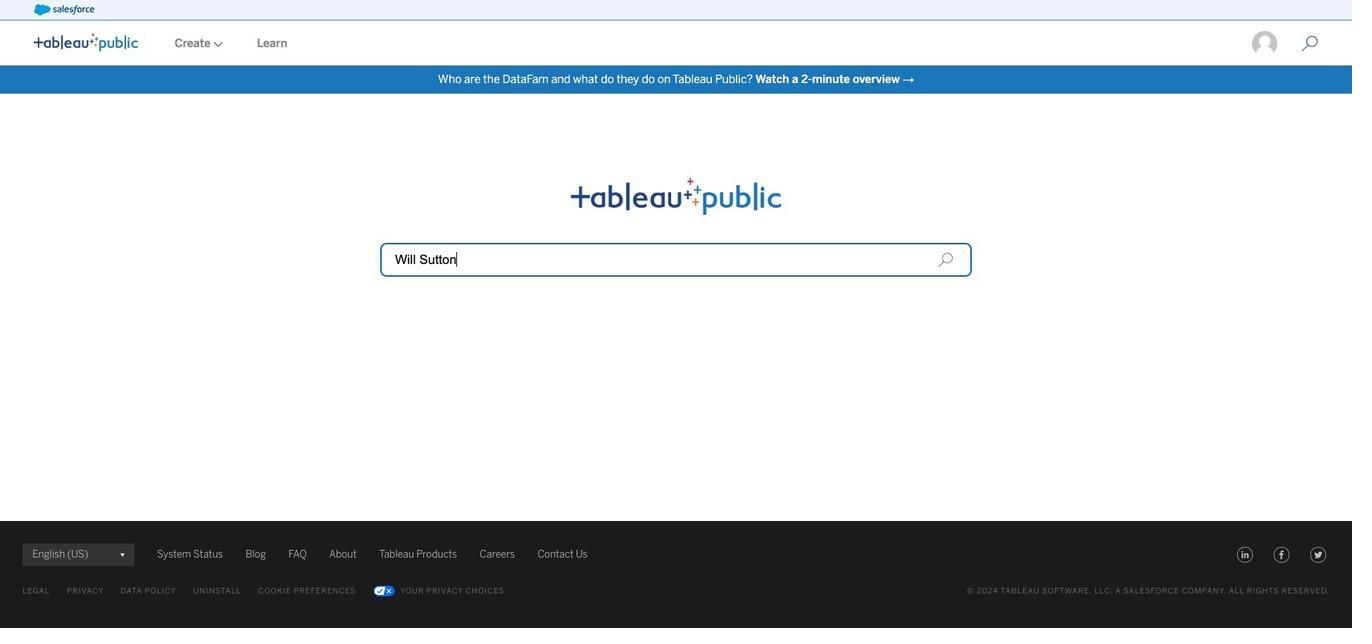 Task type: locate. For each thing, give the bounding box(es) containing it.
salesforce logo image
[[34, 4, 94, 15]]

create image
[[211, 42, 223, 47]]



Task type: vqa. For each thing, say whether or not it's contained in the screenshot.
Seoul,
no



Task type: describe. For each thing, give the bounding box(es) containing it.
jacob.simon6557 image
[[1251, 30, 1279, 58]]

search image
[[938, 252, 954, 268]]

go to search image
[[1285, 35, 1335, 52]]

Search input field
[[380, 243, 972, 277]]

logo image
[[34, 33, 138, 51]]

selected language element
[[32, 544, 125, 566]]



